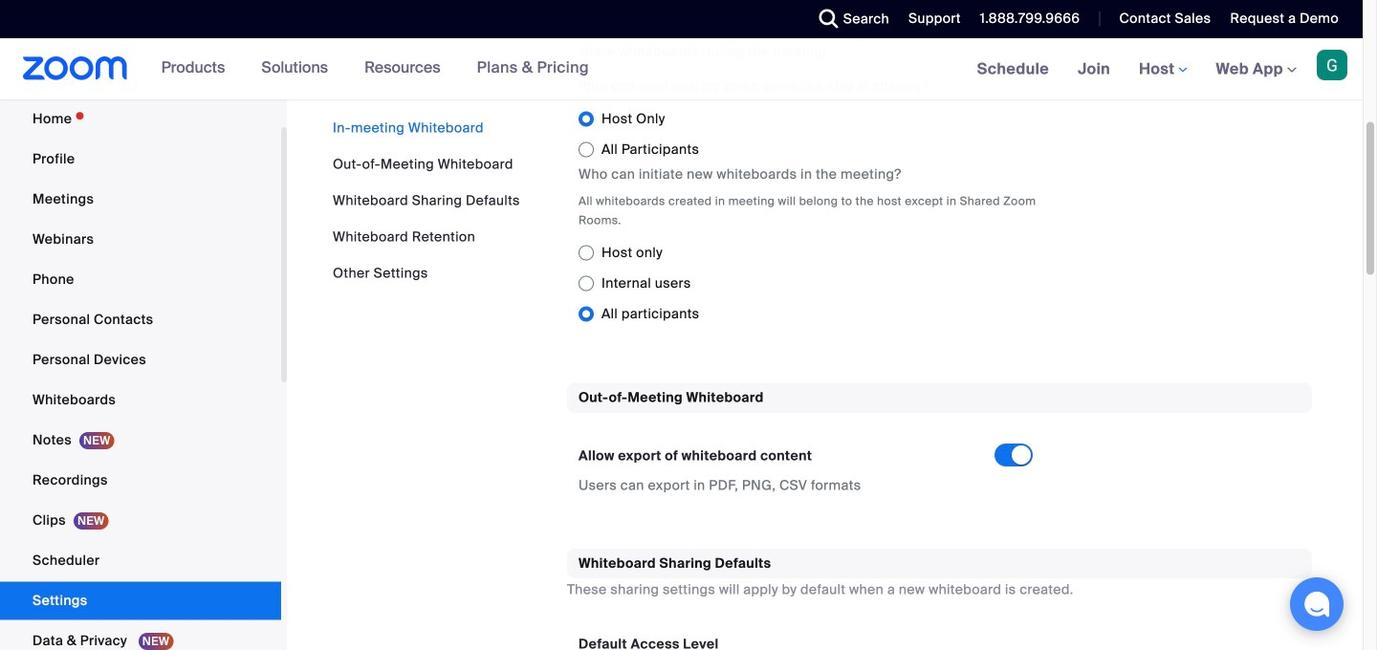 Task type: describe. For each thing, give the bounding box(es) containing it.
product information navigation
[[147, 38, 604, 99]]

profile picture image
[[1317, 50, 1348, 80]]

meetings navigation
[[963, 38, 1363, 101]]

1 option group from the top
[[579, 104, 1049, 165]]

personal menu menu
[[0, 100, 281, 651]]



Task type: vqa. For each thing, say whether or not it's contained in the screenshot.
Engagement
no



Task type: locate. For each thing, give the bounding box(es) containing it.
option group
[[579, 104, 1049, 165], [579, 238, 1049, 329]]

whiteboard sharing defaults element
[[567, 549, 1313, 651]]

1 vertical spatial option group
[[579, 238, 1049, 329]]

menu bar
[[333, 119, 520, 283]]

zoom logo image
[[23, 56, 128, 80]]

0 vertical spatial option group
[[579, 104, 1049, 165]]

out-of-meeting whiteboard element
[[567, 383, 1313, 518]]

banner
[[0, 38, 1363, 101]]

open chat image
[[1304, 591, 1331, 618]]

2 option group from the top
[[579, 238, 1049, 329]]



